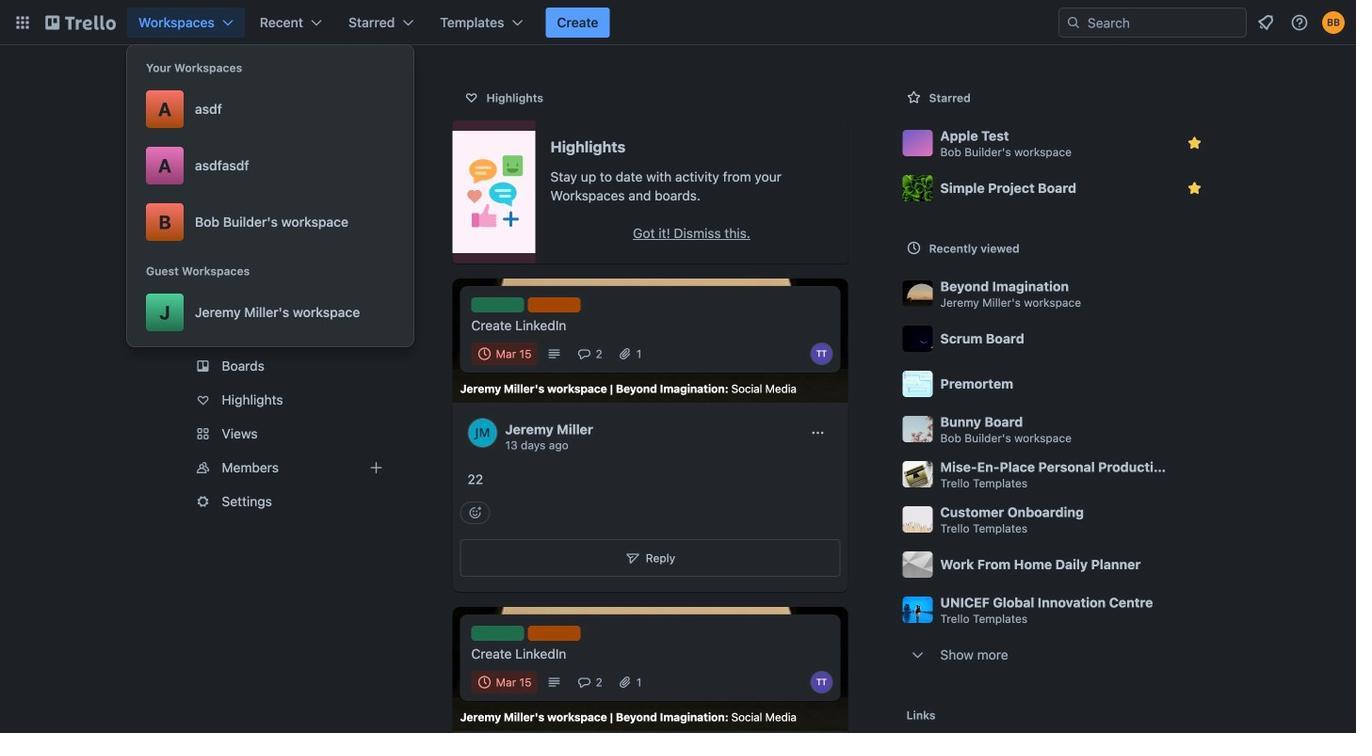 Task type: locate. For each thing, give the bounding box(es) containing it.
1 vertical spatial color: green, title: none image
[[472, 627, 524, 642]]

0 vertical spatial color: orange, title: none image
[[528, 298, 581, 313]]

color: green, title: none image
[[472, 298, 524, 313], [472, 627, 524, 642]]

open information menu image
[[1291, 13, 1310, 32]]

bob builder (bobbuilder40) image
[[1323, 11, 1345, 34]]

home image
[[162, 164, 184, 187]]

add image
[[365, 457, 388, 480]]

search image
[[1067, 15, 1082, 30]]

1 vertical spatial color: orange, title: none image
[[528, 627, 581, 642]]

color: orange, title: none image for 2nd color: green, title: none image from the bottom
[[528, 298, 581, 313]]

1 color: orange, title: none image from the top
[[528, 298, 581, 313]]

0 vertical spatial color: green, title: none image
[[472, 298, 524, 313]]

color: orange, title: none image
[[528, 298, 581, 313], [528, 627, 581, 642]]

2 color: orange, title: none image from the top
[[528, 627, 581, 642]]

2 color: green, title: none image from the top
[[472, 627, 524, 642]]

0 notifications image
[[1255, 11, 1278, 34]]

Search field
[[1059, 8, 1247, 38]]

switch to… image
[[13, 13, 32, 32]]



Task type: vqa. For each thing, say whether or not it's contained in the screenshot.
bottommost COLOR: GREEN, TITLE: NONE "image"
yes



Task type: describe. For each thing, give the bounding box(es) containing it.
click to unstar simple project board. it will be removed from your starred list. image
[[1186, 179, 1205, 198]]

back to home image
[[45, 8, 116, 38]]

click to unstar apple test. it will be removed from your starred list. image
[[1186, 134, 1205, 153]]

add reaction image
[[460, 502, 490, 525]]

1 color: green, title: none image from the top
[[472, 298, 524, 313]]

primary element
[[0, 0, 1357, 45]]

template board image
[[162, 126, 184, 149]]

board image
[[162, 89, 184, 111]]

color: orange, title: none image for first color: green, title: none image from the bottom
[[528, 627, 581, 642]]



